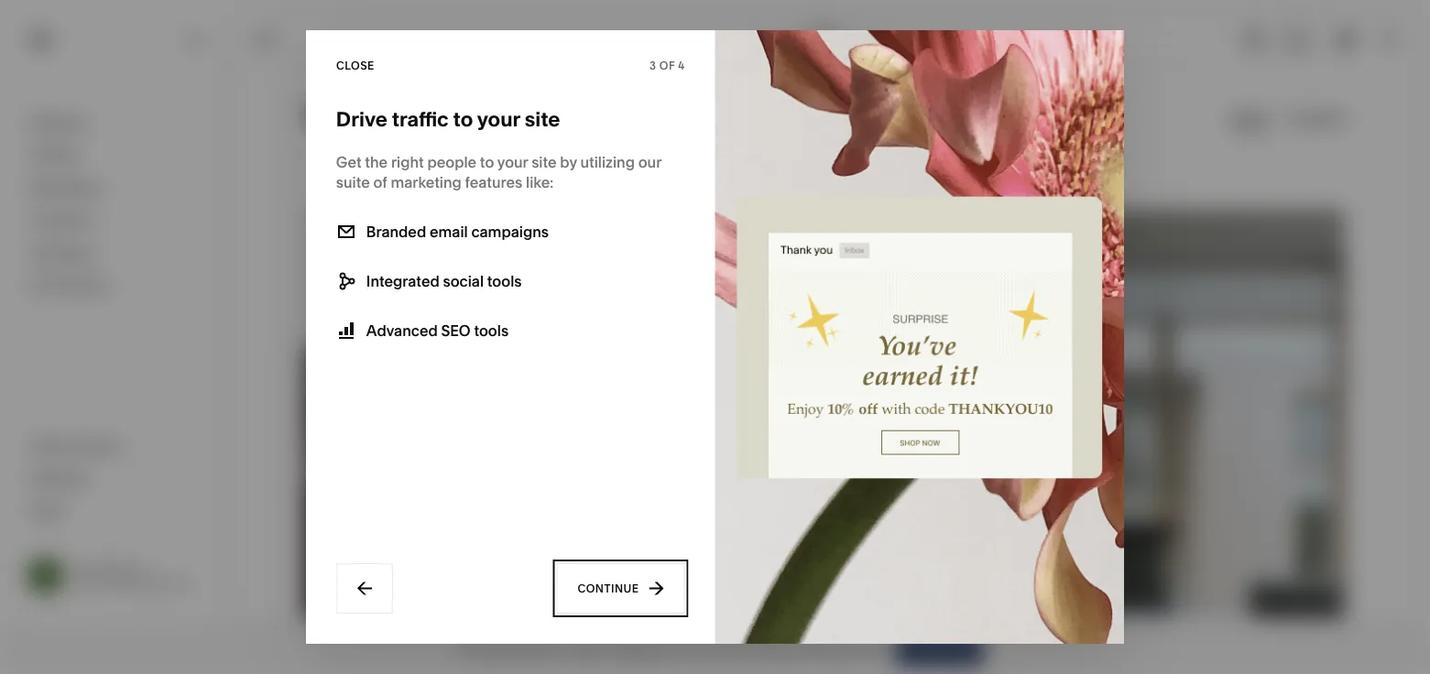 Task type: locate. For each thing, give the bounding box(es) containing it.
selling link
[[30, 145, 203, 167]]

ends
[[514, 641, 544, 657]]

integrated
[[366, 272, 440, 290]]

2 vertical spatial to
[[696, 641, 708, 657]]

continue
[[578, 582, 639, 596]]

marketing link
[[30, 178, 203, 199]]

our
[[638, 153, 662, 171]]

by
[[560, 153, 577, 171]]

of inside get the right people to your site by utilizing our suite of marketing features like:
[[374, 173, 387, 191]]

2 horizontal spatial of
[[814, 641, 825, 657]]

0 vertical spatial to
[[453, 107, 473, 132]]

branded email campaigns
[[366, 223, 549, 241]]

tab list
[[1233, 25, 1318, 55]]

help
[[30, 502, 63, 520]]

of right the suite
[[374, 173, 387, 191]]

of right out
[[814, 641, 825, 657]]

tools right social
[[487, 272, 522, 290]]

settings
[[30, 470, 88, 488]]

0 vertical spatial your
[[477, 107, 520, 132]]

1 vertical spatial the
[[734, 641, 754, 657]]

your up features
[[497, 153, 528, 171]]

your inside get the right people to your site by utilizing our suite of marketing features like:
[[497, 153, 528, 171]]

1 vertical spatial to
[[480, 153, 494, 171]]

0 vertical spatial the
[[365, 153, 388, 171]]

0 vertical spatial tools
[[487, 272, 522, 290]]

email
[[430, 223, 468, 241]]

your up get the right people to your site by utilizing our suite of marketing features like:
[[477, 107, 520, 132]]

now
[[667, 641, 693, 657]]

·
[[820, 40, 823, 54]]

seo
[[441, 322, 471, 340]]

to up features
[[480, 153, 494, 171]]

to
[[453, 107, 473, 132], [480, 153, 494, 171], [696, 641, 708, 657]]

days.
[[576, 641, 608, 657]]

work portfolio · published
[[773, 26, 877, 54]]

1 vertical spatial site
[[532, 153, 557, 171]]

edit button
[[243, 23, 293, 57]]

the right the get
[[734, 641, 754, 657]]

social
[[443, 272, 484, 290]]

to left the get
[[696, 641, 708, 657]]

to right traffic
[[453, 107, 473, 132]]

1 vertical spatial your
[[497, 153, 528, 171]]

close button
[[336, 49, 375, 82]]

of
[[660, 59, 675, 72], [374, 173, 387, 191], [814, 641, 825, 657]]

people
[[427, 153, 477, 171]]

1 horizontal spatial to
[[480, 153, 494, 171]]

right
[[391, 153, 424, 171]]

selling
[[30, 146, 78, 164]]

website
[[30, 114, 87, 132]]

asset
[[30, 437, 70, 455]]

asset library
[[30, 437, 122, 455]]

your
[[458, 641, 485, 657]]

2 vertical spatial your
[[828, 641, 855, 657]]

1 vertical spatial of
[[374, 173, 387, 191]]

marketing
[[30, 179, 101, 197]]

site
[[525, 107, 560, 132], [532, 153, 557, 171]]

2 horizontal spatial to
[[696, 641, 708, 657]]

features
[[465, 173, 523, 191]]

0 horizontal spatial the
[[365, 153, 388, 171]]

3
[[650, 59, 657, 72]]

close
[[336, 59, 375, 72]]

0 horizontal spatial to
[[453, 107, 473, 132]]

your
[[477, 107, 520, 132], [497, 153, 528, 171], [828, 641, 855, 657]]

1 vertical spatial tools
[[474, 322, 509, 340]]

tools
[[487, 272, 522, 290], [474, 322, 509, 340]]

the right "get"
[[365, 153, 388, 171]]

your trial ends in 14 days. upgrade now to get the most out of your site.
[[458, 641, 882, 657]]

site up by
[[525, 107, 560, 132]]

your left site.
[[828, 641, 855, 657]]

the
[[365, 153, 388, 171], [734, 641, 754, 657]]

0 horizontal spatial of
[[374, 173, 387, 191]]

site up like:
[[532, 153, 557, 171]]

utilizing
[[581, 153, 635, 171]]

1 horizontal spatial of
[[660, 59, 675, 72]]

published
[[825, 40, 877, 54]]

like:
[[526, 173, 554, 191]]

tools right seo
[[474, 322, 509, 340]]

of left 4
[[660, 59, 675, 72]]

site.
[[858, 641, 882, 657]]

advanced
[[366, 322, 438, 340]]



Task type: describe. For each thing, give the bounding box(es) containing it.
get the right people to your site by utilizing our suite of marketing features like:
[[336, 153, 662, 191]]

4
[[678, 59, 685, 72]]

integrated social tools
[[366, 272, 522, 290]]

gary
[[73, 562, 98, 575]]

the inside get the right people to your site by utilizing our suite of marketing features like:
[[365, 153, 388, 171]]

traffic
[[392, 107, 449, 132]]

marketing
[[391, 173, 462, 191]]

0 vertical spatial site
[[525, 107, 560, 132]]

upgrade
[[611, 641, 664, 657]]

portfolio
[[773, 40, 818, 54]]

analytics
[[30, 244, 95, 262]]

analytics link
[[30, 243, 203, 264]]

most
[[757, 641, 788, 657]]

website link
[[30, 113, 203, 134]]

orlandogary85@gmail.com
[[73, 577, 213, 590]]

2 vertical spatial of
[[814, 641, 825, 657]]

get
[[336, 153, 362, 171]]

help link
[[30, 501, 63, 521]]

library
[[73, 437, 122, 455]]

3 of 4
[[650, 59, 685, 72]]

trial
[[488, 641, 511, 657]]

tools for advanced seo tools
[[474, 322, 509, 340]]

0 vertical spatial of
[[660, 59, 675, 72]]

branded
[[366, 223, 426, 241]]

suite
[[336, 173, 370, 191]]

14
[[561, 641, 573, 657]]

drive
[[336, 107, 388, 132]]

get
[[711, 641, 731, 657]]

asset library link
[[30, 436, 203, 458]]

to inside get the right people to your site by utilizing our suite of marketing features like:
[[480, 153, 494, 171]]

in
[[547, 641, 558, 657]]

scheduling
[[30, 276, 109, 294]]

settings link
[[30, 469, 203, 490]]

continue button
[[557, 564, 685, 614]]

tools for integrated social tools
[[487, 272, 522, 290]]

drive traffic to your site
[[336, 107, 560, 132]]

orlando
[[100, 562, 143, 575]]

gary orlando orlandogary85@gmail.com
[[73, 562, 213, 590]]

out
[[791, 641, 811, 657]]

contacts link
[[30, 210, 203, 232]]

1 horizontal spatial the
[[734, 641, 754, 657]]

advanced seo tools
[[366, 322, 509, 340]]

site inside get the right people to your site by utilizing our suite of marketing features like:
[[532, 153, 557, 171]]

contacts
[[30, 211, 93, 229]]

scheduling link
[[30, 275, 203, 297]]

work
[[812, 26, 839, 39]]

campaigns
[[471, 223, 549, 241]]

edit
[[255, 33, 281, 46]]



Task type: vqa. For each thing, say whether or not it's contained in the screenshot.
site
yes



